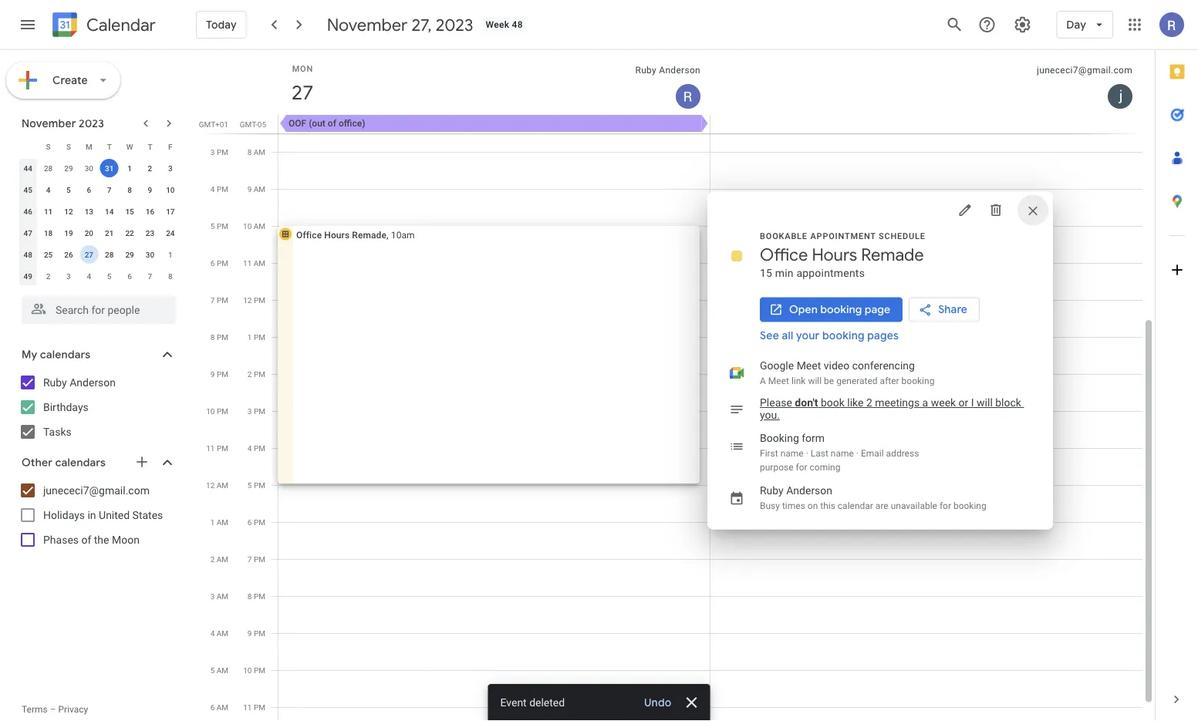 Task type: locate. For each thing, give the bounding box(es) containing it.
office hours remade , 10am
[[296, 230, 415, 240]]

1 horizontal spatial 10 pm
[[243, 666, 265, 675]]

block
[[996, 397, 1022, 409]]

0 horizontal spatial name
[[781, 448, 804, 459]]

my calendars list
[[3, 370, 191, 444]]

8 pm right the 3 am
[[248, 592, 265, 601]]

1 inside 'element'
[[168, 250, 173, 259]]

0 horizontal spatial november
[[22, 117, 76, 130]]

week
[[931, 397, 956, 409]]

11 down 10 am
[[243, 259, 252, 268]]

open
[[789, 303, 818, 317]]

27,
[[412, 14, 432, 35]]

name up coming
[[831, 448, 854, 459]]

coming
[[810, 462, 841, 473]]

0 horizontal spatial meet
[[768, 375, 789, 386]]

1 vertical spatial 29
[[125, 250, 134, 259]]

0 horizontal spatial ruby
[[43, 376, 67, 389]]

1 down 12 am in the bottom of the page
[[210, 518, 215, 527]]

28 for october 28 element
[[44, 164, 53, 173]]

0 vertical spatial remade
[[352, 230, 387, 240]]

am for 1 am
[[217, 518, 228, 527]]

27 inside mon 27
[[290, 80, 313, 105]]

2
[[148, 164, 152, 173], [46, 272, 50, 281], [248, 370, 252, 379], [867, 397, 873, 409], [210, 555, 215, 564]]

1 vertical spatial 12
[[243, 296, 252, 305]]

1 vertical spatial office
[[760, 244, 808, 266]]

7 left the 12 pm
[[211, 296, 215, 305]]

ruby anderson up birthdays
[[43, 376, 116, 389]]

1 horizontal spatial anderson
[[659, 65, 701, 76]]

am down 4 am
[[217, 666, 228, 675]]

settings menu image
[[1013, 15, 1032, 34]]

15 left min
[[760, 267, 773, 280]]

phases
[[43, 534, 79, 546]]

27 inside cell
[[85, 250, 93, 259]]

booking inside ruby anderson busy times on this calendar are unavailable for booking
[[954, 500, 987, 511]]

m
[[86, 142, 92, 151]]

7 row from the top
[[18, 265, 181, 287]]

1 vertical spatial november
[[22, 117, 76, 130]]

0 vertical spatial ruby anderson
[[635, 65, 701, 76]]

gmt-05
[[240, 120, 266, 129]]

first
[[760, 448, 778, 459]]

16
[[146, 207, 154, 216]]

ruby anderson up oof (out of office) row
[[635, 65, 701, 76]]

6 pm right 1 am
[[248, 518, 265, 527]]

1 horizontal spatial office
[[760, 244, 808, 266]]

14
[[105, 207, 114, 216]]

30 element
[[141, 245, 159, 264]]

holidays in united states
[[43, 509, 163, 522]]

office inside 27 grid
[[296, 230, 322, 240]]

0 vertical spatial junececi7@gmail.com
[[1037, 65, 1133, 76]]

6 row from the top
[[18, 244, 181, 265]]

row containing 48
[[18, 244, 181, 265]]

1 horizontal spatial 27
[[290, 80, 313, 105]]

november up october 28 element
[[22, 117, 76, 130]]

am down 2 am
[[217, 592, 228, 601]]

2 inside book like 2 meetings a week or i will block you.
[[867, 397, 873, 409]]

0 horizontal spatial 10 pm
[[206, 407, 228, 416]]

am up the 12 pm
[[254, 259, 265, 268]]

10 pm right 5 am on the left bottom
[[243, 666, 265, 675]]

0 vertical spatial 48
[[512, 19, 523, 30]]

office hours remade
[[760, 244, 924, 266]]

46
[[24, 207, 32, 216]]

15 element
[[120, 202, 139, 221]]

6 am
[[210, 703, 228, 712]]

october 31, today element
[[100, 159, 119, 177]]

0 vertical spatial of
[[328, 118, 336, 129]]

0 vertical spatial 5 pm
[[211, 221, 228, 231]]

12 inside november 2023 'grid'
[[64, 207, 73, 216]]

office
[[296, 230, 322, 240], [760, 244, 808, 266]]

1 horizontal spatial 48
[[512, 19, 523, 30]]

0 horizontal spatial of
[[81, 534, 91, 546]]

0 vertical spatial 10 pm
[[206, 407, 228, 416]]

0 horizontal spatial 4 pm
[[211, 184, 228, 194]]

remade left 10am
[[352, 230, 387, 240]]

0 vertical spatial 2023
[[436, 14, 473, 35]]

6 left december 7 element
[[127, 272, 132, 281]]

2 for 2 am
[[210, 555, 215, 564]]

0 horizontal spatial s
[[46, 142, 51, 151]]

30 right october 29 element
[[85, 164, 93, 173]]

1 horizontal spatial name
[[831, 448, 854, 459]]

busy
[[760, 500, 780, 511]]

gmt+01
[[199, 120, 228, 129]]

booking
[[821, 303, 862, 317], [823, 329, 865, 343], [902, 375, 935, 386], [954, 500, 987, 511]]

· left email
[[856, 448, 859, 459]]

9 left 10 element
[[148, 185, 152, 194]]

ruby anderson inside 27 column header
[[635, 65, 701, 76]]

7
[[107, 185, 112, 194], [148, 272, 152, 281], [211, 296, 215, 305], [248, 555, 252, 564]]

calendars down tasks
[[55, 456, 106, 470]]

junececi7@gmail.com inside other calendars list
[[43, 484, 150, 497]]

ruby anderson inside my calendars list
[[43, 376, 116, 389]]

office)
[[339, 118, 365, 129]]

1 horizontal spatial for
[[940, 500, 951, 511]]

row containing 45
[[18, 179, 181, 201]]

0 horizontal spatial 9 pm
[[211, 370, 228, 379]]

1 horizontal spatial t
[[148, 142, 152, 151]]

1 horizontal spatial will
[[977, 397, 993, 409]]

2 am
[[210, 555, 228, 564]]

row group inside november 2023 'grid'
[[18, 157, 181, 287]]

1 vertical spatial 6 pm
[[248, 518, 265, 527]]

4 pm
[[211, 184, 228, 194], [248, 444, 265, 453]]

0 horizontal spatial will
[[808, 375, 822, 386]]

anderson inside my calendars list
[[70, 376, 116, 389]]

11 pm right 6 am
[[243, 703, 265, 712]]

31 cell
[[99, 157, 120, 179]]

12 for 12
[[64, 207, 73, 216]]

1 vertical spatial ruby anderson
[[43, 376, 116, 389]]

conferencing
[[852, 360, 915, 372]]

office right 10 am
[[296, 230, 322, 240]]

am up 1 am
[[217, 481, 228, 490]]

18 element
[[39, 224, 58, 242]]

1 horizontal spatial 2023
[[436, 14, 473, 35]]

1
[[127, 164, 132, 173], [168, 250, 173, 259], [248, 333, 252, 342], [210, 518, 215, 527]]

0 vertical spatial 28
[[44, 164, 53, 173]]

meet down google
[[768, 375, 789, 386]]

1 horizontal spatial 4 pm
[[248, 444, 265, 453]]

october 29 element
[[59, 159, 78, 177]]

please don't
[[760, 397, 818, 409]]

10 pm up 12 am in the bottom of the page
[[206, 407, 228, 416]]

11 pm
[[206, 444, 228, 453], [243, 703, 265, 712]]

december 5 element
[[100, 267, 119, 286]]

0 vertical spatial 7 pm
[[211, 296, 228, 305]]

anderson down my calendars dropdown button
[[70, 376, 116, 389]]

0 horizontal spatial remade
[[352, 230, 387, 240]]

6 down 5 am on the left bottom
[[210, 703, 215, 712]]

event deleted
[[500, 696, 565, 709]]

states
[[132, 509, 163, 522]]

11 pm up 12 am in the bottom of the page
[[206, 444, 228, 453]]

1 vertical spatial for
[[940, 500, 951, 511]]

15 inside november 2023 'grid'
[[125, 207, 134, 216]]

10 inside november 2023 'grid'
[[166, 185, 175, 194]]

t right m
[[107, 142, 112, 151]]

2 t from the left
[[148, 142, 152, 151]]

2023 right 27,
[[436, 14, 473, 35]]

12 am
[[206, 481, 228, 490]]

november 27, 2023
[[327, 14, 473, 35]]

0 vertical spatial ruby
[[635, 65, 657, 76]]

november for november 2023
[[22, 117, 76, 130]]

14 element
[[100, 202, 119, 221]]

28 right the 44
[[44, 164, 53, 173]]

remade inside 27 grid
[[352, 230, 387, 240]]

10 up 12 am in the bottom of the page
[[206, 407, 215, 416]]

row containing 44
[[18, 157, 181, 179]]

47
[[24, 228, 32, 238]]

12 for 12 am
[[206, 481, 215, 490]]

4 pm down 2 pm
[[248, 444, 265, 453]]

row
[[18, 136, 181, 157], [18, 157, 181, 179], [18, 179, 181, 201], [18, 201, 181, 222], [18, 222, 181, 244], [18, 244, 181, 265], [18, 265, 181, 287]]

19
[[64, 228, 73, 238]]

12 pm
[[243, 296, 265, 305]]

name down booking at the bottom of page
[[781, 448, 804, 459]]

1 horizontal spatial ·
[[856, 448, 859, 459]]

terms – privacy
[[22, 705, 88, 715]]

privacy
[[58, 705, 88, 715]]

2 horizontal spatial 12
[[243, 296, 252, 305]]

1 horizontal spatial remade
[[861, 244, 924, 266]]

1 horizontal spatial 29
[[125, 250, 134, 259]]

united
[[99, 509, 130, 522]]

address
[[886, 448, 919, 459]]

am up 5 am on the left bottom
[[217, 629, 228, 638]]

3 down 2 pm
[[248, 407, 252, 416]]

1 horizontal spatial 3 pm
[[248, 407, 265, 416]]

1 vertical spatial will
[[977, 397, 993, 409]]

hours
[[324, 230, 350, 240], [812, 244, 857, 266]]

hours inside 27 grid
[[324, 230, 350, 240]]

27 down mon
[[290, 80, 313, 105]]

0 horizontal spatial 7 pm
[[211, 296, 228, 305]]

2 inside december 2 element
[[46, 272, 50, 281]]

remade for office hours remade , 10am
[[352, 230, 387, 240]]

this
[[820, 500, 836, 511]]

1 horizontal spatial of
[[328, 118, 336, 129]]

1 horizontal spatial s
[[66, 142, 71, 151]]

12 element
[[59, 202, 78, 221]]

1 vertical spatial anderson
[[70, 376, 116, 389]]

0 horizontal spatial 11 pm
[[206, 444, 228, 453]]

3 row from the top
[[18, 179, 181, 201]]

29 right 28 'element'
[[125, 250, 134, 259]]

row containing s
[[18, 136, 181, 157]]

11 right 46
[[44, 207, 53, 216]]

0 vertical spatial for
[[796, 462, 808, 473]]

1 horizontal spatial 11 pm
[[243, 703, 265, 712]]

day
[[1067, 18, 1086, 32]]

am down 8 am
[[254, 184, 265, 194]]

1 horizontal spatial junececi7@gmail.com
[[1037, 65, 1133, 76]]

0 horizontal spatial 29
[[64, 164, 73, 173]]

t
[[107, 142, 112, 151], [148, 142, 152, 151]]

0 horizontal spatial 2023
[[79, 117, 104, 130]]

28 inside 'element'
[[105, 250, 114, 259]]

1 vertical spatial 30
[[146, 250, 154, 259]]

will left be in the right bottom of the page
[[808, 375, 822, 386]]

25
[[44, 250, 53, 259]]

5 pm right 12 am in the bottom of the page
[[248, 481, 265, 490]]

48
[[512, 19, 523, 30], [24, 250, 32, 259]]

1 vertical spatial junececi7@gmail.com
[[43, 484, 150, 497]]

1 horizontal spatial 12
[[206, 481, 215, 490]]

on
[[808, 500, 818, 511]]

1 horizontal spatial november
[[327, 14, 408, 35]]

18
[[44, 228, 53, 238]]

0 vertical spatial 12
[[64, 207, 73, 216]]

1 vertical spatial remade
[[861, 244, 924, 266]]

5 pm
[[211, 221, 228, 231], [248, 481, 265, 490]]

s left m
[[66, 142, 71, 151]]

5 right 12 am in the bottom of the page
[[248, 481, 252, 490]]

1 row from the top
[[18, 136, 181, 157]]

hours up appointments
[[812, 244, 857, 266]]

1 for 1 am
[[210, 518, 215, 527]]

44
[[24, 164, 32, 173]]

1 vertical spatial 10 pm
[[243, 666, 265, 675]]

my calendars button
[[3, 343, 191, 367]]

oof
[[289, 118, 306, 129]]

0 horizontal spatial ·
[[806, 448, 809, 459]]

10
[[166, 185, 175, 194], [243, 221, 252, 231], [206, 407, 215, 416], [243, 666, 252, 675]]

calendars right my
[[40, 348, 91, 362]]

office for office hours remade , 10am
[[296, 230, 322, 240]]

8 down gmt-
[[247, 147, 252, 157]]

24
[[166, 228, 175, 238]]

12 for 12 pm
[[243, 296, 252, 305]]

am down "9 am"
[[254, 221, 265, 231]]

am down 5 am on the left bottom
[[217, 703, 228, 712]]

28 element
[[100, 245, 119, 264]]

for right unavailable
[[940, 500, 951, 511]]

1 pm
[[248, 333, 265, 342]]

1 horizontal spatial 7 pm
[[248, 555, 265, 564]]

of inside other calendars list
[[81, 534, 91, 546]]

48 left 25
[[24, 250, 32, 259]]

1 name from the left
[[781, 448, 804, 459]]

23
[[146, 228, 154, 238]]

· left "last"
[[806, 448, 809, 459]]

6
[[87, 185, 91, 194], [211, 259, 215, 268], [127, 272, 132, 281], [248, 518, 252, 527], [210, 703, 215, 712]]

1 down the 12 pm
[[248, 333, 252, 342]]

4 row from the top
[[18, 201, 181, 222]]

2 row from the top
[[18, 157, 181, 179]]

other calendars list
[[3, 478, 191, 553]]

6 left the 11 am
[[211, 259, 215, 268]]

am up the 3 am
[[217, 555, 228, 564]]

1 · from the left
[[806, 448, 809, 459]]

25 element
[[39, 245, 58, 264]]

0 horizontal spatial t
[[107, 142, 112, 151]]

8 pm
[[211, 333, 228, 342], [248, 592, 265, 601]]

will
[[808, 375, 822, 386], [977, 397, 993, 409]]

0 horizontal spatial for
[[796, 462, 808, 473]]

0 horizontal spatial 15
[[125, 207, 134, 216]]

0 vertical spatial hours
[[324, 230, 350, 240]]

book
[[821, 397, 845, 409]]

28
[[44, 164, 53, 173], [105, 250, 114, 259]]

48 right week
[[512, 19, 523, 30]]

tab list
[[1156, 50, 1198, 678]]

holidays
[[43, 509, 85, 522]]

5 row from the top
[[18, 222, 181, 244]]

2 horizontal spatial anderson
[[786, 485, 833, 497]]

7 pm left the 12 pm
[[211, 296, 228, 305]]

0 vertical spatial will
[[808, 375, 822, 386]]

30 for the 30 element
[[146, 250, 154, 259]]

1 vertical spatial 27
[[85, 250, 93, 259]]

row group containing 44
[[18, 157, 181, 287]]

row group
[[18, 157, 181, 287]]

will right i
[[977, 397, 993, 409]]

meetings
[[875, 397, 920, 409]]

november 2023 grid
[[15, 136, 181, 287]]

5 left 10 am
[[211, 221, 215, 231]]

11
[[44, 207, 53, 216], [243, 259, 252, 268], [206, 444, 215, 453], [243, 703, 252, 712]]

0 horizontal spatial office
[[296, 230, 322, 240]]

29 right october 28 element
[[64, 164, 73, 173]]

15 for 15
[[125, 207, 134, 216]]

of left "the"
[[81, 534, 91, 546]]

0 horizontal spatial junececi7@gmail.com
[[43, 484, 150, 497]]

11 element
[[39, 202, 58, 221]]

1 horizontal spatial 9 pm
[[248, 629, 265, 638]]

29 inside the 29 element
[[125, 250, 134, 259]]

15 min appointments
[[760, 267, 865, 280]]

29 inside october 29 element
[[64, 164, 73, 173]]

1 vertical spatial ruby
[[43, 376, 67, 389]]

2 up the 3 am
[[210, 555, 215, 564]]

20 element
[[80, 224, 98, 242]]

5 pm left 10 am
[[211, 221, 228, 231]]

12 right 11 element
[[64, 207, 73, 216]]

bookable appointment schedule
[[760, 231, 926, 241]]

row containing 46
[[18, 201, 181, 222]]

2 vertical spatial anderson
[[786, 485, 833, 497]]

other calendars button
[[3, 451, 191, 475]]

tasks
[[43, 426, 72, 438]]

2 horizontal spatial ruby
[[760, 485, 784, 497]]

1 horizontal spatial hours
[[812, 244, 857, 266]]

27 right 26 element
[[85, 250, 93, 259]]

16 element
[[141, 202, 159, 221]]

11 am
[[243, 259, 265, 268]]

0 vertical spatial 15
[[125, 207, 134, 216]]

booking up a
[[902, 375, 935, 386]]

·
[[806, 448, 809, 459], [856, 448, 859, 459]]

1 vertical spatial calendars
[[55, 456, 106, 470]]

s up october 28 element
[[46, 142, 51, 151]]

office hours remade heading
[[760, 244, 924, 266]]

9 pm left 2 pm
[[211, 370, 228, 379]]

ruby inside 27 column header
[[635, 65, 657, 76]]

all
[[782, 329, 794, 343]]

you.
[[760, 409, 780, 422]]

10 right 5 am on the left bottom
[[243, 666, 252, 675]]

1 s from the left
[[46, 142, 51, 151]]

None search field
[[0, 290, 191, 324]]

ruby
[[635, 65, 657, 76], [43, 376, 67, 389], [760, 485, 784, 497]]

1 am
[[210, 518, 228, 527]]

meet up link
[[797, 360, 821, 372]]

1 horizontal spatial ruby
[[635, 65, 657, 76]]

1 horizontal spatial 30
[[146, 250, 154, 259]]

10 element
[[161, 181, 180, 199]]

1 horizontal spatial 15
[[760, 267, 773, 280]]

4 up 5 am on the left bottom
[[210, 629, 215, 638]]

29 for the 29 element at the top left of page
[[125, 250, 134, 259]]

2 left december 3 element
[[46, 272, 50, 281]]

don't
[[795, 397, 818, 409]]

0 vertical spatial 27
[[290, 80, 313, 105]]

7 up 14 element
[[107, 185, 112, 194]]

hours left ','
[[324, 230, 350, 240]]

anderson up "on"
[[786, 485, 833, 497]]

0 horizontal spatial 12
[[64, 207, 73, 216]]

pages
[[868, 329, 899, 343]]

bookable
[[760, 231, 808, 241]]

2 vertical spatial ruby
[[760, 485, 784, 497]]

0 horizontal spatial 48
[[24, 250, 32, 259]]

for left coming
[[796, 462, 808, 473]]

28 right 27 element
[[105, 250, 114, 259]]

am up 2 am
[[217, 518, 228, 527]]

1 horizontal spatial 28
[[105, 250, 114, 259]]

8 right the 3 am
[[248, 592, 252, 601]]

6 inside 'element'
[[127, 272, 132, 281]]

4 right 10 element
[[211, 184, 215, 194]]

0 vertical spatial calendars
[[40, 348, 91, 362]]

remade down schedule
[[861, 244, 924, 266]]

remade
[[352, 230, 387, 240], [861, 244, 924, 266]]

ruby inside my calendars list
[[43, 376, 67, 389]]

december 6 element
[[120, 267, 139, 286]]

name
[[781, 448, 804, 459], [831, 448, 854, 459]]

november left 27,
[[327, 14, 408, 35]]

monday, november 27 element
[[285, 75, 320, 110]]

anderson inside ruby anderson busy times on this calendar are unavailable for booking
[[786, 485, 833, 497]]

1 horizontal spatial 5 pm
[[248, 481, 265, 490]]

appointments
[[797, 267, 865, 280]]



Task type: describe. For each thing, give the bounding box(es) containing it.
19 element
[[59, 224, 78, 242]]

am for 4 am
[[217, 629, 228, 638]]

1 horizontal spatial 6 pm
[[248, 518, 265, 527]]

october 28 element
[[39, 159, 58, 177]]

1 horizontal spatial 8 pm
[[248, 592, 265, 601]]

28 for 28 'element'
[[105, 250, 114, 259]]

f
[[168, 142, 173, 151]]

share button
[[909, 297, 980, 322]]

23 element
[[141, 224, 159, 242]]

3 down 2 am
[[210, 592, 215, 601]]

7 right 2 am
[[248, 555, 252, 564]]

row containing 47
[[18, 222, 181, 244]]

2 s from the left
[[66, 142, 71, 151]]

see
[[760, 329, 779, 343]]

26 element
[[59, 245, 78, 264]]

are
[[876, 500, 889, 511]]

27 grid
[[198, 50, 1155, 721]]

5 left the december 6 'element'
[[107, 272, 112, 281]]

0 horizontal spatial 8 pm
[[211, 333, 228, 342]]

delete appointment schedule image
[[988, 203, 1004, 218]]

december 1 element
[[161, 245, 180, 264]]

page
[[865, 303, 891, 317]]

am for 11 am
[[254, 259, 265, 268]]

other calendars
[[22, 456, 106, 470]]

form
[[802, 432, 825, 445]]

junececi7@gmail.com inside 27 grid
[[1037, 65, 1133, 76]]

create button
[[6, 62, 120, 99]]

undo
[[644, 696, 672, 710]]

december 2 element
[[39, 267, 58, 286]]

other
[[22, 456, 53, 470]]

4 am
[[210, 629, 228, 638]]

mon 27
[[290, 64, 313, 105]]

2 for 2 pm
[[248, 370, 252, 379]]

a
[[760, 375, 766, 386]]

phases of the moon
[[43, 534, 140, 546]]

my
[[22, 348, 37, 362]]

8 up 15 element
[[127, 185, 132, 194]]

1 vertical spatial 7 pm
[[248, 555, 265, 564]]

am for 8 am
[[254, 147, 265, 157]]

last
[[811, 448, 829, 459]]

17
[[166, 207, 175, 216]]

a
[[923, 397, 928, 409]]

6 right 1 am
[[248, 518, 252, 527]]

event
[[500, 696, 527, 709]]

24 element
[[161, 224, 180, 242]]

november 2023
[[22, 117, 104, 130]]

9 inside november 2023 'grid'
[[148, 185, 152, 194]]

21 element
[[100, 224, 119, 242]]

27 column header
[[279, 50, 711, 115]]

0 vertical spatial 9 pm
[[211, 370, 228, 379]]

november for november 27, 2023
[[327, 14, 408, 35]]

3 down gmt+01
[[211, 147, 215, 157]]

w
[[126, 142, 133, 151]]

1 vertical spatial 5 pm
[[248, 481, 265, 490]]

8 am
[[247, 147, 265, 157]]

5 am
[[210, 666, 228, 675]]

1 vertical spatial 11 pm
[[243, 703, 265, 712]]

17 element
[[161, 202, 180, 221]]

29 for october 29 element
[[64, 164, 73, 173]]

after
[[880, 375, 899, 386]]

calendars for other calendars
[[55, 456, 106, 470]]

purpose
[[760, 462, 794, 473]]

1 right october 31, today element
[[127, 164, 132, 173]]

hours for office hours remade , 10am
[[324, 230, 350, 240]]

am for 12 am
[[217, 481, 228, 490]]

–
[[50, 705, 56, 715]]

ruby inside ruby anderson busy times on this calendar are unavailable for booking
[[760, 485, 784, 497]]

hours for office hours remade
[[812, 244, 857, 266]]

am for 5 am
[[217, 666, 228, 675]]

row containing 49
[[18, 265, 181, 287]]

october 30 element
[[80, 159, 98, 177]]

generated
[[837, 375, 878, 386]]

2 for december 2 element
[[46, 272, 50, 281]]

deleted
[[529, 696, 565, 709]]

for inside ruby anderson busy times on this calendar are unavailable for booking
[[940, 500, 951, 511]]

privacy link
[[58, 705, 88, 715]]

Search for people text field
[[31, 296, 167, 324]]

main drawer image
[[19, 15, 37, 34]]

2 right october 31, today element
[[148, 164, 152, 173]]

30 for 'october 30' element
[[85, 164, 93, 173]]

1 for 1 pm
[[248, 333, 252, 342]]

8 left 1 pm
[[211, 333, 215, 342]]

3 down f
[[168, 164, 173, 173]]

see all your booking pages link
[[760, 329, 899, 343]]

oof (out of office) row
[[272, 115, 1155, 133]]

please
[[760, 397, 792, 409]]

day button
[[1057, 6, 1113, 43]]

am for 3 am
[[217, 592, 228, 601]]

22 element
[[120, 224, 139, 242]]

7 left 'december 8' element
[[148, 272, 152, 281]]

birthdays
[[43, 401, 89, 414]]

week 48
[[486, 19, 523, 30]]

9 right 4 am
[[248, 629, 252, 638]]

1 vertical spatial meet
[[768, 375, 789, 386]]

27 element
[[80, 245, 98, 264]]

calendar heading
[[83, 14, 156, 36]]

create
[[52, 73, 88, 87]]

december 8 element
[[161, 267, 180, 286]]

11 up 12 am in the bottom of the page
[[206, 444, 215, 453]]

48 inside november 2023 'grid'
[[24, 250, 32, 259]]

4 down 2 pm
[[248, 444, 252, 453]]

1 vertical spatial 2023
[[79, 117, 104, 130]]

4 right 45
[[46, 185, 50, 194]]

11 inside november 2023 'grid'
[[44, 207, 53, 216]]

booking down open booking page
[[823, 329, 865, 343]]

booking up see all your booking pages
[[821, 303, 862, 317]]

15 for 15 min appointments
[[760, 267, 773, 280]]

december 3 element
[[59, 267, 78, 286]]

31
[[105, 164, 114, 173]]

0 vertical spatial 4 pm
[[211, 184, 228, 194]]

the
[[94, 534, 109, 546]]

for inside booking form first name · last name · email address purpose for coming
[[796, 462, 808, 473]]

oof (out of office) button
[[278, 115, 710, 132]]

,
[[387, 230, 389, 240]]

anderson inside 27 column header
[[659, 65, 701, 76]]

booking inside google meet video conferencing a meet link will be generated after booking
[[902, 375, 935, 386]]

open booking page
[[789, 303, 891, 317]]

add other calendars image
[[134, 455, 150, 470]]

13
[[85, 207, 93, 216]]

5 down 4 am
[[210, 666, 215, 675]]

22
[[125, 228, 134, 238]]

1 vertical spatial 4 pm
[[248, 444, 265, 453]]

8 right december 7 element
[[168, 272, 173, 281]]

calendar
[[86, 14, 156, 36]]

3 right december 2 element
[[66, 272, 71, 281]]

5 up 12 element
[[66, 185, 71, 194]]

times
[[782, 500, 805, 511]]

11 right 6 am
[[243, 703, 252, 712]]

like
[[848, 397, 864, 409]]

i
[[971, 397, 974, 409]]

today button
[[196, 6, 247, 43]]

1 vertical spatial 9 pm
[[248, 629, 265, 638]]

of inside oof (out of office) button
[[328, 118, 336, 129]]

2 pm
[[248, 370, 265, 379]]

1 t from the left
[[107, 142, 112, 151]]

book like 2 meetings a week or i will block you.
[[760, 397, 1024, 422]]

video
[[824, 360, 850, 372]]

booking
[[760, 432, 799, 445]]

1 for december 1 'element'
[[168, 250, 173, 259]]

1 vertical spatial 3 pm
[[248, 407, 265, 416]]

my calendars
[[22, 348, 91, 362]]

0 vertical spatial 6 pm
[[211, 259, 228, 268]]

office for office hours remade
[[760, 244, 808, 266]]

remade for office hours remade
[[861, 244, 924, 266]]

december 7 element
[[141, 267, 159, 286]]

terms
[[22, 705, 48, 715]]

3 am
[[210, 592, 228, 601]]

schedule
[[879, 231, 926, 241]]

0 vertical spatial 3 pm
[[211, 147, 228, 157]]

will inside book like 2 meetings a week or i will block you.
[[977, 397, 993, 409]]

29 element
[[120, 245, 139, 264]]

ruby anderson busy times on this calendar are unavailable for booking
[[760, 485, 987, 511]]

am for 10 am
[[254, 221, 265, 231]]

calendars for my calendars
[[40, 348, 91, 362]]

december 4 element
[[80, 267, 98, 286]]

26
[[64, 250, 73, 259]]

your
[[796, 329, 820, 343]]

am for 2 am
[[217, 555, 228, 564]]

2 name from the left
[[831, 448, 854, 459]]

9 left 2 pm
[[211, 370, 215, 379]]

link
[[792, 375, 806, 386]]

will inside google meet video conferencing a meet link will be generated after booking
[[808, 375, 822, 386]]

21
[[105, 228, 114, 238]]

4 left december 5 element
[[87, 272, 91, 281]]

oof (out of office)
[[289, 118, 365, 129]]

13 element
[[80, 202, 98, 221]]

be
[[824, 375, 834, 386]]

0 vertical spatial 11 pm
[[206, 444, 228, 453]]

am for 6 am
[[217, 703, 228, 712]]

2 · from the left
[[856, 448, 859, 459]]

27 cell
[[79, 244, 99, 265]]

0 vertical spatial meet
[[797, 360, 821, 372]]

am for 9 am
[[254, 184, 265, 194]]

9 up 10 am
[[247, 184, 252, 194]]

min
[[775, 267, 794, 280]]

10 up the 11 am
[[243, 221, 252, 231]]

unavailable
[[891, 500, 938, 511]]

see all your booking pages
[[760, 329, 899, 343]]

20
[[85, 228, 93, 238]]

calendar element
[[49, 9, 156, 43]]

mon
[[292, 64, 313, 73]]

google meet video conferencing a meet link will be generated after booking
[[760, 360, 935, 386]]

calendar
[[838, 500, 873, 511]]

6 down 'october 30' element
[[87, 185, 91, 194]]



Task type: vqa. For each thing, say whether or not it's contained in the screenshot.
right time
no



